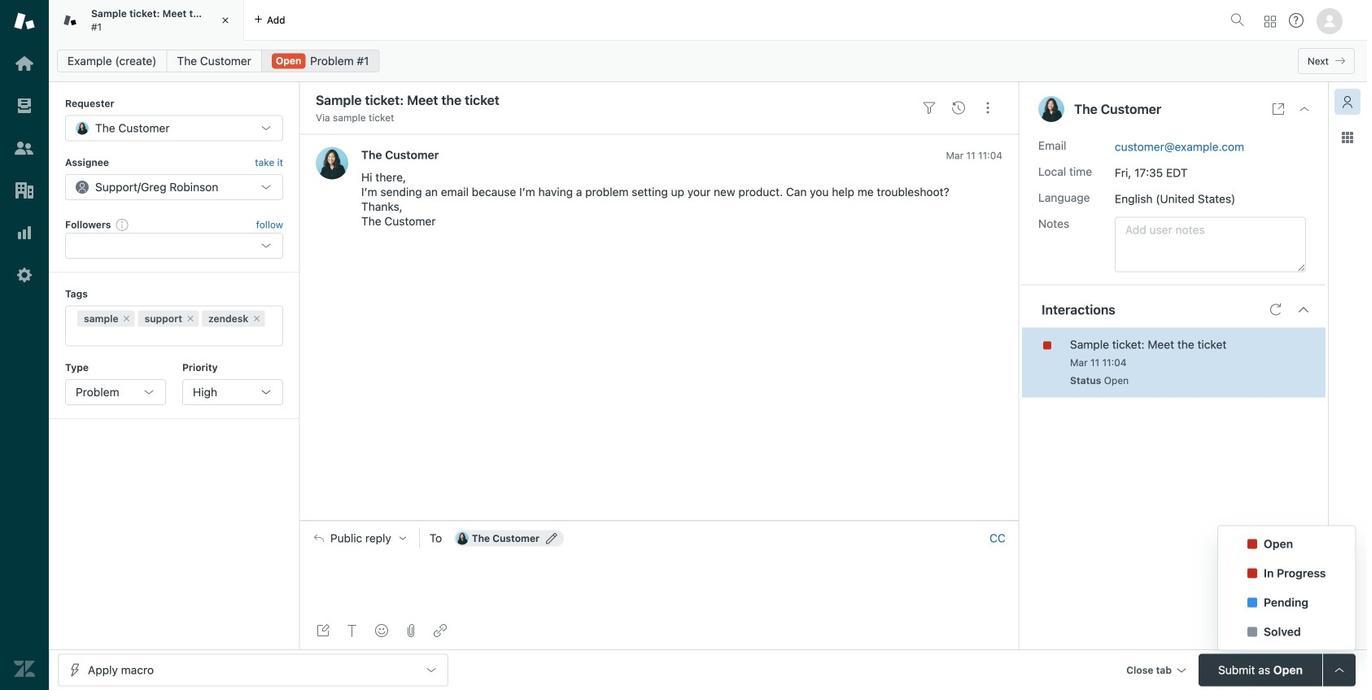 Task type: locate. For each thing, give the bounding box(es) containing it.
reporting image
[[14, 222, 35, 243]]

1 horizontal spatial remove image
[[186, 314, 195, 324]]

get help image
[[1290, 13, 1304, 28]]

edit user image
[[546, 533, 558, 544]]

customer@example.com image
[[456, 532, 469, 545]]

zendesk image
[[14, 659, 35, 680]]

close image
[[217, 12, 234, 28], [1299, 103, 1312, 116]]

organizations image
[[14, 180, 35, 201]]

views image
[[14, 95, 35, 116]]

admin image
[[14, 265, 35, 286]]

0 horizontal spatial remove image
[[122, 314, 132, 324]]

Mar 11 11:04 text field
[[1071, 357, 1127, 368]]

1 horizontal spatial close image
[[1299, 103, 1312, 116]]

1 vertical spatial close image
[[1299, 103, 1312, 116]]

user image
[[1039, 96, 1065, 122]]

Subject field
[[313, 90, 912, 110]]

0 vertical spatial close image
[[217, 12, 234, 28]]

2 remove image from the left
[[186, 314, 195, 324]]

events image
[[953, 102, 966, 115]]

secondary element
[[49, 45, 1368, 77]]

zendesk products image
[[1265, 16, 1277, 27]]

add link (cmd k) image
[[434, 624, 447, 638]]

2 horizontal spatial remove image
[[252, 314, 262, 324]]

displays possible ticket submission types image
[[1334, 664, 1347, 677]]

tab
[[49, 0, 244, 41]]

avatar image
[[316, 147, 348, 179]]

Mar 11 11:04 text field
[[946, 150, 1003, 161]]

add attachment image
[[405, 624, 418, 638]]

0 horizontal spatial close image
[[217, 12, 234, 28]]

3 remove image from the left
[[252, 314, 262, 324]]

remove image
[[122, 314, 132, 324], [186, 314, 195, 324], [252, 314, 262, 324]]

zendesk support image
[[14, 11, 35, 32]]



Task type: describe. For each thing, give the bounding box(es) containing it.
customer context image
[[1342, 95, 1355, 108]]

insert emojis image
[[375, 624, 388, 638]]

apps image
[[1342, 131, 1355, 144]]

customers image
[[14, 138, 35, 159]]

close image inside tabs tab list
[[217, 12, 234, 28]]

hide composer image
[[653, 514, 666, 527]]

get started image
[[14, 53, 35, 74]]

1 remove image from the left
[[122, 314, 132, 324]]

main element
[[0, 0, 49, 690]]

view more details image
[[1273, 103, 1286, 116]]

info on adding followers image
[[116, 218, 129, 231]]

draft mode image
[[317, 624, 330, 638]]

format text image
[[346, 624, 359, 638]]

Add user notes text field
[[1115, 217, 1307, 272]]

tabs tab list
[[49, 0, 1225, 41]]



Task type: vqa. For each thing, say whether or not it's contained in the screenshot.
"Admin" icon
yes



